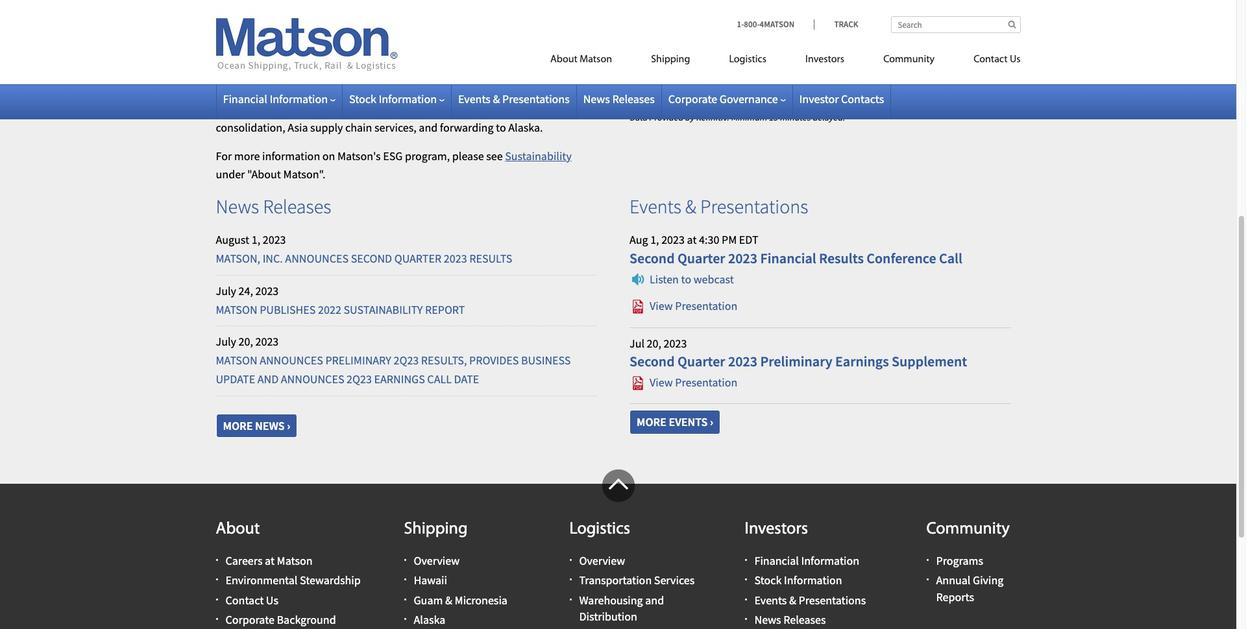 Task type: vqa. For each thing, say whether or not it's contained in the screenshot.
SUSTAINABILITY
yes



Task type: locate. For each thing, give the bounding box(es) containing it.
news
[[583, 92, 610, 106], [216, 194, 259, 219], [255, 419, 285, 434], [755, 613, 781, 628]]

more for events
[[637, 415, 667, 430]]

oct
[[643, 85, 655, 96]]

track link
[[814, 19, 859, 30]]

july up 'update'
[[216, 335, 236, 350]]

at inside careers at matson environmental stewardship contact us corporate background
[[265, 554, 275, 569]]

0 vertical spatial pm
[[706, 85, 717, 96]]

4matson
[[760, 19, 795, 30]]

august 1, 2023 matson, inc. announces second quarter 2023 results
[[216, 233, 512, 266]]

corporate governance link
[[669, 92, 786, 106]]

0 horizontal spatial more
[[223, 419, 253, 434]]

0 vertical spatial view
[[650, 299, 673, 314]]

community down $97.49
[[884, 55, 935, 65]]

2q23
[[394, 353, 419, 368], [347, 372, 372, 387]]

overview for transportation
[[579, 554, 625, 569]]

careers
[[226, 554, 263, 569]]

1 vertical spatial contact
[[226, 593, 264, 608]]

Search search field
[[891, 16, 1021, 33]]

20, for second
[[647, 336, 662, 351]]

0 vertical spatial presentation
[[675, 299, 738, 314]]

at left 4:30
[[687, 233, 697, 248]]

1, inside "aug 1, 2023 at 4:30 pm edt second quarter 2023 financial results conference call"
[[651, 233, 659, 248]]

1 vertical spatial financial information link
[[755, 554, 860, 569]]

and
[[645, 593, 664, 608]]

1 vertical spatial news releases link
[[755, 613, 826, 628]]

presentation up more events ›
[[675, 375, 738, 390]]

0 horizontal spatial 1,
[[252, 233, 260, 248]]

1 vertical spatial events & presentations
[[630, 194, 809, 219]]

1 presentation from the top
[[675, 299, 738, 314]]

0 vertical spatial news releases link
[[583, 92, 655, 106]]

20, up 'update'
[[239, 335, 253, 350]]

2 vertical spatial financial
[[755, 554, 799, 569]]

2 1, from the left
[[651, 233, 659, 248]]

overview link up hawaii
[[414, 554, 460, 569]]

0 vertical spatial investors
[[806, 55, 845, 65]]

0 vertical spatial matson
[[216, 302, 257, 317]]

news releases down the "about
[[216, 194, 331, 219]]

services
[[654, 574, 695, 588]]

0 horizontal spatial pm
[[706, 85, 717, 96]]

1 1, from the left
[[252, 233, 260, 248]]

announces up "and"
[[260, 353, 323, 368]]

listen to webcast
[[650, 272, 734, 287]]

0 vertical spatial edt
[[719, 85, 734, 96]]

stock
[[349, 92, 376, 106], [755, 574, 782, 588]]

1 vertical spatial community
[[927, 521, 1010, 539]]

july inside july 20, 2023 matson announces preliminary 2q23 results, provides business update and announces 2q23 earnings call date
[[216, 335, 236, 350]]

matson image
[[216, 18, 398, 71]]

refinitiv.
[[696, 112, 729, 124]]

16,
[[657, 85, 668, 96]]

0 horizontal spatial about
[[216, 521, 260, 539]]

1 view from the top
[[650, 299, 673, 314]]

shipping inside footer
[[404, 521, 468, 539]]

contact us link down environmental
[[226, 593, 278, 608]]

1 horizontal spatial events & presentations link
[[755, 593, 866, 608]]

1 july from the top
[[216, 284, 236, 299]]

0 horizontal spatial releases
[[263, 194, 331, 219]]

financial information link
[[223, 92, 336, 106], [755, 554, 860, 569]]

second down aug
[[630, 249, 675, 268]]

1 vertical spatial contact us link
[[226, 593, 278, 608]]

stock inside financial information stock information events & presentations news releases
[[755, 574, 782, 588]]

view presentation link up more events ›
[[630, 375, 738, 390]]

0 vertical spatial logistics
[[729, 55, 767, 65]]

pm right 3:25
[[706, 85, 717, 96]]

0 vertical spatial stock
[[349, 92, 376, 106]]

quarter
[[678, 249, 726, 268], [678, 353, 726, 371]]

contact inside top menu navigation
[[974, 55, 1008, 65]]

& inside financial information stock information events & presentations news releases
[[789, 593, 797, 608]]

0 horizontal spatial corporate
[[226, 613, 275, 628]]

2023 right 24,
[[255, 284, 279, 299]]

3:25
[[689, 85, 704, 96]]

view presentation link inside second quarter 2023 preliminary earnings supplement article
[[630, 375, 738, 390]]

15
[[769, 112, 778, 124]]

1 horizontal spatial us
[[1010, 55, 1021, 65]]

1 horizontal spatial about
[[551, 55, 578, 65]]

0 vertical spatial news releases
[[583, 92, 655, 106]]

0 vertical spatial events & presentations
[[458, 92, 570, 106]]

1 vertical spatial stock information link
[[755, 574, 842, 588]]

1 matson from the top
[[216, 302, 257, 317]]

events & presentations up see
[[458, 92, 570, 106]]

1, for second
[[651, 233, 659, 248]]

news releases up data
[[583, 92, 655, 106]]

logistics down back to top image
[[570, 521, 630, 539]]

at up environmental
[[265, 554, 275, 569]]

1 vertical spatial news releases
[[216, 194, 331, 219]]

business
[[521, 353, 571, 368]]

news releases link for topmost financial information link
[[583, 92, 655, 106]]

view inside second quarter 2023 financial results conference call article
[[650, 299, 673, 314]]

overview hawaii guam & micronesia alaska
[[414, 554, 508, 628]]

0 vertical spatial view presentation link
[[630, 299, 738, 314]]

matson
[[580, 55, 612, 65], [277, 554, 313, 569]]

1 vertical spatial presentation
[[675, 375, 738, 390]]

view up more events ›
[[650, 375, 673, 390]]

1 horizontal spatial pm
[[722, 233, 737, 248]]

edt inside "aug 1, 2023 at 4:30 pm edt second quarter 2023 financial results conference call"
[[739, 233, 759, 248]]

micronesia
[[455, 593, 508, 608]]

1 horizontal spatial overview
[[579, 554, 625, 569]]

0 vertical spatial us
[[1010, 55, 1021, 65]]

about matson
[[551, 55, 612, 65]]

more events ›
[[637, 415, 714, 430]]

1 vertical spatial view presentation link
[[630, 375, 738, 390]]

overview link for logistics
[[579, 554, 625, 569]]

edt right 4:30
[[739, 233, 759, 248]]

1,
[[252, 233, 260, 248], [651, 233, 659, 248]]

1 horizontal spatial ›
[[710, 415, 714, 430]]

1 second from the top
[[630, 249, 675, 268]]

0 vertical spatial financial
[[223, 92, 267, 106]]

0 horizontal spatial 2q23
[[347, 372, 372, 387]]

1, right the august
[[252, 233, 260, 248]]

quarter down view presentation
[[678, 353, 726, 371]]

0 vertical spatial 2q23
[[394, 353, 419, 368]]

0 horizontal spatial at
[[265, 554, 275, 569]]

1 horizontal spatial 1,
[[651, 233, 659, 248]]

2 overview link from the left
[[579, 554, 625, 569]]

quarter inside "aug 1, 2023 at 4:30 pm edt second quarter 2023 financial results conference call"
[[678, 249, 726, 268]]

matson inside july 20, 2023 matson announces preliminary 2q23 results, provides business update and announces 2q23 earnings call date
[[216, 353, 257, 368]]

0 vertical spatial events & presentations link
[[458, 92, 570, 106]]

matson left 52
[[580, 55, 612, 65]]

investors inside top menu navigation
[[806, 55, 845, 65]]

2023 inside july 20, 2023 matson announces preliminary 2q23 results, provides business update and announces 2q23 earnings call date
[[255, 335, 279, 350]]

more for news
[[223, 419, 253, 434]]

events
[[458, 92, 491, 106], [630, 194, 682, 219], [669, 415, 708, 430], [755, 593, 787, 608]]

1 vertical spatial view
[[650, 375, 673, 390]]

overview link for shipping
[[414, 554, 460, 569]]

0 horizontal spatial overview link
[[414, 554, 460, 569]]

shipping up hawaii
[[404, 521, 468, 539]]

events & presentations link for the news releases link for topmost financial information link
[[458, 92, 570, 106]]

shipping up 16,
[[651, 55, 690, 65]]

2023 right 16,
[[670, 85, 687, 96]]

announces right "and"
[[281, 372, 344, 387]]

1 horizontal spatial overview link
[[579, 554, 625, 569]]

second inside "aug 1, 2023 at 4:30 pm edt second quarter 2023 financial results conference call"
[[630, 249, 675, 268]]

2023 right aug
[[662, 233, 685, 248]]

july left 24,
[[216, 284, 236, 299]]

investor contacts
[[800, 92, 884, 106]]

0 horizontal spatial financial information link
[[223, 92, 336, 106]]

report
[[425, 302, 465, 317]]

0 vertical spatial shipping
[[651, 55, 690, 65]]

0 horizontal spatial news releases
[[216, 194, 331, 219]]

20, for matson
[[239, 335, 253, 350]]

2023
[[670, 85, 687, 96], [263, 233, 286, 248], [662, 233, 685, 248], [728, 249, 758, 268], [444, 251, 467, 266], [255, 284, 279, 299], [255, 335, 279, 350], [664, 336, 687, 351], [728, 353, 758, 371]]

footer
[[0, 470, 1237, 630]]

0 horizontal spatial shipping
[[404, 521, 468, 539]]

corporate up by
[[669, 92, 718, 106]]

matson down 24,
[[216, 302, 257, 317]]

1 horizontal spatial more
[[637, 415, 667, 430]]

warehousing
[[579, 593, 643, 608]]

2 presentation from the top
[[675, 375, 738, 390]]

information for stock information
[[379, 92, 437, 106]]

0 vertical spatial july
[[216, 284, 236, 299]]

overview link up transportation
[[579, 554, 625, 569]]

logistics
[[729, 55, 767, 65], [570, 521, 630, 539]]

1 vertical spatial second
[[630, 353, 675, 371]]

1-800-4matson link
[[737, 19, 814, 30]]

stock information link inside footer
[[755, 574, 842, 588]]

july for july 20, 2023 matson announces preliminary 2q23 results, provides business update and announces 2q23 earnings call date
[[216, 335, 236, 350]]

0 vertical spatial matson
[[580, 55, 612, 65]]

1 horizontal spatial stock
[[755, 574, 782, 588]]

about inside top menu navigation
[[551, 55, 578, 65]]

1 vertical spatial events & presentations link
[[755, 593, 866, 608]]

20, right jul
[[647, 336, 662, 351]]

1 quarter from the top
[[678, 249, 726, 268]]

matson inside july 24, 2023 matson publishes 2022 sustainability report
[[216, 302, 257, 317]]

overview up hawaii
[[414, 554, 460, 569]]

financial inside financial information stock information events & presentations news releases
[[755, 554, 799, 569]]

0 horizontal spatial us
[[266, 593, 278, 608]]

corporate down environmental
[[226, 613, 275, 628]]

view down listen
[[650, 299, 673, 314]]

2 july from the top
[[216, 335, 236, 350]]

2023 up "and"
[[255, 335, 279, 350]]

about inside footer
[[216, 521, 260, 539]]

0 vertical spatial at
[[687, 233, 697, 248]]

0 horizontal spatial events & presentations link
[[458, 92, 570, 106]]

second inside jul 20, 2023 second quarter 2023 preliminary earnings supplement view presentation
[[630, 353, 675, 371]]

2 horizontal spatial releases
[[784, 613, 826, 628]]

2q23 up earnings
[[394, 353, 419, 368]]

second down jul
[[630, 353, 675, 371]]

2 vertical spatial releases
[[784, 613, 826, 628]]

for
[[216, 148, 232, 163]]

more news › link
[[216, 414, 298, 438]]

2q23 down preliminary
[[347, 372, 372, 387]]

0 horizontal spatial contact
[[226, 593, 264, 608]]

pm right 4:30
[[722, 233, 737, 248]]

1 horizontal spatial news releases link
[[755, 613, 826, 628]]

0 vertical spatial about
[[551, 55, 578, 65]]

more
[[637, 415, 667, 430], [223, 419, 253, 434]]

contact
[[974, 55, 1008, 65], [226, 593, 264, 608]]

20, inside jul 20, 2023 second quarter 2023 preliminary earnings supplement view presentation
[[647, 336, 662, 351]]

conference
[[867, 249, 937, 268]]

1, for quarter
[[252, 233, 260, 248]]

us up "corporate background" link
[[266, 593, 278, 608]]

0 horizontal spatial news releases link
[[583, 92, 655, 106]]

stock information link
[[349, 92, 445, 106], [755, 574, 842, 588]]

logistics down 800- at the right of the page
[[729, 55, 767, 65]]

track
[[835, 19, 859, 30]]

view
[[650, 299, 673, 314], [650, 375, 673, 390]]

quarter down 4:30
[[678, 249, 726, 268]]

1 vertical spatial pm
[[722, 233, 737, 248]]

information for financial information
[[270, 92, 328, 106]]

1 horizontal spatial at
[[687, 233, 697, 248]]

1 view presentation link from the top
[[630, 299, 738, 314]]

investor
[[800, 92, 839, 106]]

overview up transportation
[[579, 554, 625, 569]]

quarter inside jul 20, 2023 second quarter 2023 preliminary earnings supplement view presentation
[[678, 353, 726, 371]]

call
[[427, 372, 452, 387]]

2023 up the inc.
[[263, 233, 286, 248]]

financial information
[[223, 92, 328, 106]]

minutes
[[780, 112, 811, 124]]

2023 right jul
[[664, 336, 687, 351]]

logistics link
[[710, 48, 786, 75]]

0 horizontal spatial ›
[[287, 419, 290, 434]]

community up programs
[[927, 521, 1010, 539]]

contact down environmental
[[226, 593, 264, 608]]

2 second from the top
[[630, 353, 675, 371]]

2023 inside july 24, 2023 matson publishes 2022 sustainability report
[[255, 284, 279, 299]]

1 vertical spatial presentations
[[701, 194, 809, 219]]

0 horizontal spatial 20,
[[239, 335, 253, 350]]

events & presentations
[[458, 92, 570, 106], [630, 194, 809, 219]]

releases inside financial information stock information events & presentations news releases
[[784, 613, 826, 628]]

matson
[[216, 302, 257, 317], [216, 353, 257, 368]]

presentation down webcast at the right of the page
[[675, 299, 738, 314]]

2 quarter from the top
[[678, 353, 726, 371]]

0 vertical spatial releases
[[612, 92, 655, 106]]

$97.49 52 week low
[[643, 30, 890, 64]]

information
[[270, 92, 328, 106], [379, 92, 437, 106], [801, 554, 860, 569], [784, 574, 842, 588]]

contact down search search box
[[974, 55, 1008, 65]]

0 horizontal spatial overview
[[414, 554, 460, 569]]

matson up 'update'
[[216, 353, 257, 368]]

1 overview link from the left
[[414, 554, 460, 569]]

2 view from the top
[[650, 375, 673, 390]]

community
[[884, 55, 935, 65], [927, 521, 1010, 539]]

corporate governance
[[669, 92, 778, 106]]

0 vertical spatial community
[[884, 55, 935, 65]]

2023 for 4:30
[[662, 233, 685, 248]]

announces right the inc.
[[285, 251, 349, 266]]

1 overview from the left
[[414, 554, 460, 569]]

overview link
[[414, 554, 460, 569], [579, 554, 625, 569]]

1 horizontal spatial releases
[[612, 92, 655, 106]]

edt up data provided by refinitiv. minimum 15 minutes delayed.
[[719, 85, 734, 96]]

contact us link down the search image
[[954, 48, 1021, 75]]

us down the search image
[[1010, 55, 1021, 65]]

news releases link
[[583, 92, 655, 106], [755, 613, 826, 628]]

please
[[452, 148, 484, 163]]

presentation inside jul 20, 2023 second quarter 2023 preliminary earnings supplement view presentation
[[675, 375, 738, 390]]

"about
[[247, 167, 281, 182]]

matson up environmental stewardship link
[[277, 554, 313, 569]]

provides
[[469, 353, 519, 368]]

edt
[[719, 85, 734, 96], [739, 233, 759, 248]]

events & presentations up 4:30
[[630, 194, 809, 219]]

1, right aug
[[651, 233, 659, 248]]

0 vertical spatial second
[[630, 249, 675, 268]]

1 horizontal spatial contact us link
[[954, 48, 1021, 75]]

2 vertical spatial presentations
[[799, 593, 866, 608]]

events & presentations link
[[458, 92, 570, 106], [755, 593, 866, 608]]

1 vertical spatial us
[[266, 593, 278, 608]]

distribution
[[579, 609, 637, 624]]

corporate
[[669, 92, 718, 106], [226, 613, 275, 628]]

overview inside the overview hawaii guam & micronesia alaska
[[414, 554, 460, 569]]

financial inside "aug 1, 2023 at 4:30 pm edt second quarter 2023 financial results conference call"
[[761, 249, 817, 268]]

top menu navigation
[[492, 48, 1021, 75]]

2 overview from the left
[[579, 554, 625, 569]]

sustainability
[[505, 148, 572, 163]]

2 matson from the top
[[216, 353, 257, 368]]

1 horizontal spatial 20,
[[647, 336, 662, 351]]

july inside july 24, 2023 matson publishes 2022 sustainability report
[[216, 284, 236, 299]]

1, inside august 1, 2023 matson, inc. announces second quarter 2023 results
[[252, 233, 260, 248]]

0 horizontal spatial matson
[[277, 554, 313, 569]]

second
[[630, 249, 675, 268], [630, 353, 675, 371]]

more
[[234, 148, 260, 163]]

1 vertical spatial shipping
[[404, 521, 468, 539]]

about for about
[[216, 521, 260, 539]]

annual
[[937, 574, 971, 588]]

1 horizontal spatial events & presentations
[[630, 194, 809, 219]]

minimum
[[731, 112, 767, 124]]

governance
[[720, 92, 778, 106]]

1 horizontal spatial edt
[[739, 233, 759, 248]]

0 vertical spatial quarter
[[678, 249, 726, 268]]

20, inside july 20, 2023 matson announces preliminary 2q23 results, provides business update and announces 2q23 earnings call date
[[239, 335, 253, 350]]

0 horizontal spatial stock
[[349, 92, 376, 106]]

shipping inside "link"
[[651, 55, 690, 65]]

0 vertical spatial stock information link
[[349, 92, 445, 106]]

2023 up webcast at the right of the page
[[728, 249, 758, 268]]

2 view presentation link from the top
[[630, 375, 738, 390]]

2023 left preliminary
[[728, 353, 758, 371]]

1 vertical spatial at
[[265, 554, 275, 569]]

1 vertical spatial stock
[[755, 574, 782, 588]]

1 horizontal spatial 2q23
[[394, 353, 419, 368]]

overview inside overview transportation services warehousing and distribution
[[579, 554, 625, 569]]

1 horizontal spatial matson
[[580, 55, 612, 65]]

matson's
[[338, 148, 381, 163]]

stock information
[[349, 92, 437, 106]]

stewardship
[[300, 574, 361, 588]]

earnings
[[836, 353, 889, 371]]

0 vertical spatial announces
[[285, 251, 349, 266]]

› for &
[[710, 415, 714, 430]]

None search field
[[891, 16, 1021, 33]]

0 vertical spatial contact
[[974, 55, 1008, 65]]

view presentation link down listen to webcast link
[[630, 299, 738, 314]]



Task type: describe. For each thing, give the bounding box(es) containing it.
sustainability
[[344, 302, 423, 317]]

& inside the overview hawaii guam & micronesia alaska
[[445, 593, 452, 608]]

0 horizontal spatial edt
[[719, 85, 734, 96]]

second quarter 2023 financial results conference call article
[[630, 231, 1011, 321]]

transportation
[[579, 574, 652, 588]]

environmental
[[226, 574, 298, 588]]

1 horizontal spatial financial information link
[[755, 554, 860, 569]]

search image
[[1009, 20, 1016, 29]]

publishes
[[260, 302, 316, 317]]

jul 20, 2023 second quarter 2023 preliminary earnings supplement view presentation
[[630, 336, 968, 390]]

events inside more events › link
[[669, 415, 708, 430]]

matson, inc. announces second quarter 2023 results link
[[216, 251, 512, 266]]

0 horizontal spatial contact us link
[[226, 593, 278, 608]]

1-800-4matson
[[737, 19, 795, 30]]

matson inside top menu navigation
[[580, 55, 612, 65]]

financial information stock information events & presentations news releases
[[755, 554, 866, 628]]

800-
[[744, 19, 760, 30]]

matson,
[[216, 251, 260, 266]]

careers at matson environmental stewardship contact us corporate background
[[226, 554, 361, 628]]

more news ›
[[223, 419, 290, 434]]

financial for financial information
[[223, 92, 267, 106]]

august
[[216, 233, 249, 248]]

alaska link
[[414, 613, 446, 628]]

events & presentations link for the news releases link for the rightmost financial information link
[[755, 593, 866, 608]]

2 vertical spatial announces
[[281, 372, 344, 387]]

annual giving reports link
[[937, 574, 1004, 605]]

july 20, 2023 matson announces preliminary 2q23 results, provides business update and announces 2q23 earnings call date
[[216, 335, 571, 387]]

results,
[[421, 353, 467, 368]]

68,912
[[856, 11, 890, 26]]

july 24, 2023 matson publishes 2022 sustainability report
[[216, 284, 465, 317]]

footer containing about
[[0, 470, 1237, 630]]

news inside financial information stock information events & presentations news releases
[[755, 613, 781, 628]]

second quarter 2023 financial results conference call link
[[630, 249, 1011, 268]]

preliminary
[[761, 353, 833, 371]]

2023 for announces
[[255, 335, 279, 350]]

see
[[486, 148, 503, 163]]

announces inside august 1, 2023 matson, inc. announces second quarter 2023 results
[[285, 251, 349, 266]]

overview for hawaii
[[414, 554, 460, 569]]

second quarter 2023 preliminary earnings supplement article
[[630, 335, 1011, 398]]

background
[[277, 613, 336, 628]]

hawaii link
[[414, 574, 447, 588]]

week
[[657, 49, 683, 64]]

view presentation link inside second quarter 2023 financial results conference call article
[[630, 299, 738, 314]]

information
[[262, 148, 320, 163]]

1 vertical spatial announces
[[260, 353, 323, 368]]

2023 left the results
[[444, 251, 467, 266]]

2023 for pm
[[670, 85, 687, 96]]

matson for 24,
[[216, 302, 257, 317]]

delayed.
[[813, 112, 845, 124]]

1 vertical spatial 2q23
[[347, 372, 372, 387]]

$56.51
[[856, 49, 890, 64]]

matson announces preliminary 2q23 results, provides business update and announces 2q23 earnings call date link
[[216, 353, 571, 387]]

listen to webcast link
[[630, 272, 734, 287]]

jul
[[630, 336, 645, 351]]

news releases link for the rightmost financial information link
[[755, 613, 826, 628]]

data provided by refinitiv. minimum 15 minutes delayed.
[[630, 112, 845, 124]]

corporate background link
[[226, 613, 336, 628]]

4:30
[[699, 233, 720, 248]]

to
[[681, 272, 692, 287]]

$97.49
[[856, 30, 890, 45]]

view presentation
[[650, 299, 738, 314]]

second quarter 2023 preliminary earnings supplement link
[[630, 353, 1011, 371]]

0 vertical spatial presentations
[[503, 92, 570, 106]]

matson".
[[283, 167, 326, 182]]

inc.
[[263, 251, 283, 266]]

0 vertical spatial corporate
[[669, 92, 718, 106]]

1-
[[737, 19, 744, 30]]

aug 1, 2023 at 4:30 pm edt second quarter 2023 financial results conference call
[[630, 233, 963, 268]]

under
[[216, 167, 245, 182]]

presentations inside financial information stock information events & presentations news releases
[[799, 593, 866, 608]]

transportation services link
[[579, 574, 695, 588]]

webcast
[[694, 272, 734, 287]]

second
[[351, 251, 392, 266]]

about for about matson
[[551, 55, 578, 65]]

information for financial information stock information events & presentations news releases
[[801, 554, 860, 569]]

community inside top menu navigation
[[884, 55, 935, 65]]

warehousing and distribution link
[[579, 593, 664, 624]]

0 vertical spatial financial information link
[[223, 92, 336, 106]]

us inside top menu navigation
[[1010, 55, 1021, 65]]

2023 for quarter
[[664, 336, 687, 351]]

matson for 20,
[[216, 353, 257, 368]]

investors inside footer
[[745, 521, 808, 539]]

on
[[323, 148, 335, 163]]

0 horizontal spatial logistics
[[570, 521, 630, 539]]

by
[[685, 112, 694, 124]]

contacts
[[841, 92, 884, 106]]

financial for financial information stock information events & presentations news releases
[[755, 554, 799, 569]]

data
[[630, 112, 647, 124]]

contact inside careers at matson environmental stewardship contact us corporate background
[[226, 593, 264, 608]]

investor contacts link
[[800, 92, 884, 106]]

presentation inside second quarter 2023 financial results conference call article
[[675, 299, 738, 314]]

and
[[258, 372, 279, 387]]

investors link
[[786, 48, 864, 75]]

stock information link for events & presentations link corresponding to the news releases link for topmost financial information link
[[349, 92, 445, 106]]

52
[[643, 49, 654, 64]]

programs link
[[937, 554, 984, 569]]

guam & micronesia link
[[414, 593, 508, 608]]

overview transportation services warehousing and distribution
[[579, 554, 695, 624]]

oct 16, 2023 3:25 pm edt
[[643, 85, 734, 96]]

2023 for inc.
[[263, 233, 286, 248]]

2023 for publishes
[[255, 284, 279, 299]]

matson inside careers at matson environmental stewardship contact us corporate background
[[277, 554, 313, 569]]

› for releases
[[287, 419, 290, 434]]

1 vertical spatial releases
[[263, 194, 331, 219]]

stock information link for the news releases link for the rightmost financial information link's events & presentations link
[[755, 574, 842, 588]]

24,
[[239, 284, 253, 299]]

alaska
[[414, 613, 446, 628]]

us inside careers at matson environmental stewardship contact us corporate background
[[266, 593, 278, 608]]

for more information on matson's esg program, please see sustainability under "about matson".
[[216, 148, 572, 182]]

environmental stewardship link
[[226, 574, 361, 588]]

listen
[[650, 272, 679, 287]]

supplement
[[892, 353, 968, 371]]

events inside financial information stock information events & presentations news releases
[[755, 593, 787, 608]]

2022
[[318, 302, 341, 317]]

provided
[[649, 112, 683, 124]]

sustainability link
[[505, 148, 572, 163]]

view inside jul 20, 2023 second quarter 2023 preliminary earnings supplement view presentation
[[650, 375, 673, 390]]

0 vertical spatial contact us link
[[954, 48, 1021, 75]]

matson publishes 2022 sustainability report link
[[216, 302, 465, 317]]

guam
[[414, 593, 443, 608]]

programs
[[937, 554, 984, 569]]

aug
[[630, 233, 648, 248]]

pm inside "aug 1, 2023 at 4:30 pm edt second quarter 2023 financial results conference call"
[[722, 233, 737, 248]]

update
[[216, 372, 255, 387]]

earnings
[[374, 372, 425, 387]]

corporate inside careers at matson environmental stewardship contact us corporate background
[[226, 613, 275, 628]]

community link
[[864, 48, 954, 75]]

0 horizontal spatial events & presentations
[[458, 92, 570, 106]]

quarter
[[395, 251, 442, 266]]

july for july 24, 2023 matson publishes 2022 sustainability report
[[216, 284, 236, 299]]

at inside "aug 1, 2023 at 4:30 pm edt second quarter 2023 financial results conference call"
[[687, 233, 697, 248]]

shipping link
[[632, 48, 710, 75]]

back to top image
[[602, 470, 635, 503]]

logistics inside top menu navigation
[[729, 55, 767, 65]]



